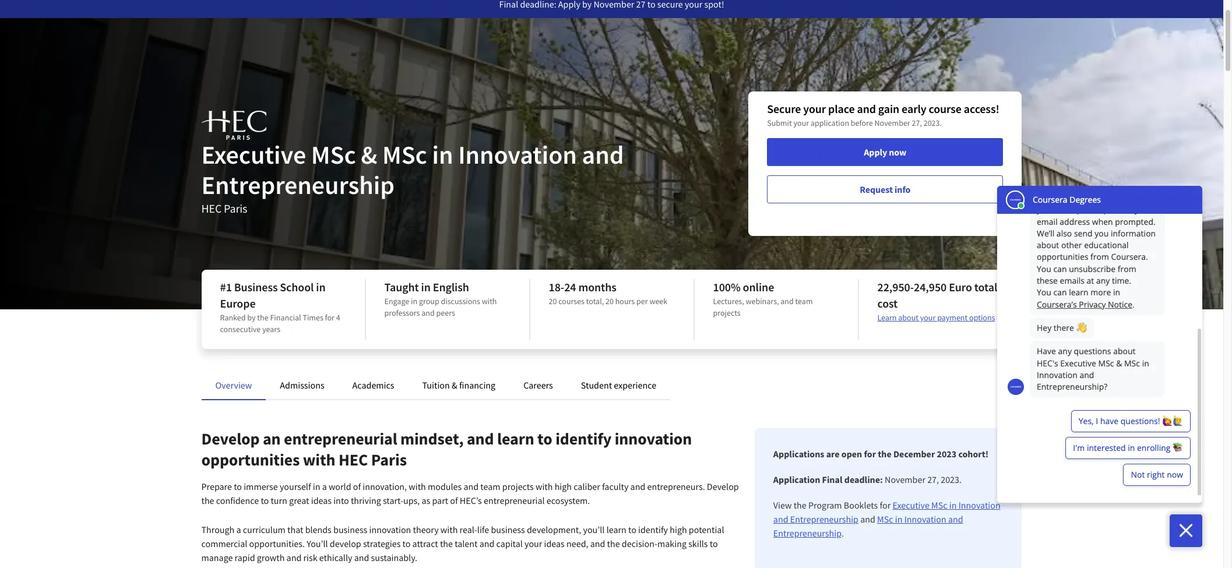 Task type: locate. For each thing, give the bounding box(es) containing it.
student experience
[[581, 379, 656, 391]]

taught in english engage in group discussions with professors and peers
[[384, 280, 497, 318]]

admissions
[[280, 379, 324, 391]]

develop left the an
[[201, 428, 260, 449]]

0 vertical spatial projects
[[713, 308, 741, 318]]

0 vertical spatial develop
[[201, 428, 260, 449]]

msc
[[311, 139, 356, 171], [382, 139, 427, 171], [931, 500, 948, 511], [877, 514, 893, 525]]

careers link
[[524, 379, 553, 391]]

0 vertical spatial ideas
[[311, 495, 332, 507]]

0 vertical spatial innovation
[[458, 139, 577, 171]]

a up commercial
[[236, 524, 241, 536]]

taught
[[384, 280, 419, 294]]

for left 4
[[325, 312, 335, 323]]

0 vertical spatial learn
[[497, 428, 534, 449]]

in inside #1 business school in europe ranked by the financial times for 4 consecutive years
[[316, 280, 326, 294]]

1 horizontal spatial 20
[[606, 296, 614, 307]]

paris inside the develop an entrepreneurial mindset, and learn to identify innovation opportunities with hec paris
[[371, 449, 407, 470]]

identify up decision- on the right of the page
[[638, 524, 668, 536]]

innovation,
[[363, 481, 407, 493]]

for right booklets
[[880, 500, 891, 511]]

team inside prepare to immerse yourself in a world of innovation, with modules and team projects with high caliber faculty and entrepreneurs. develop the confidence to turn great ideas into thriving start-ups, as part of hec's entrepreneurial ecosystem.
[[481, 481, 500, 493]]

0 vertical spatial 27,
[[912, 118, 922, 128]]

projects
[[713, 308, 741, 318], [502, 481, 534, 493]]

0 horizontal spatial entrepreneurial
[[284, 428, 397, 449]]

cost
[[878, 296, 898, 311]]

0 horizontal spatial &
[[361, 139, 377, 171]]

1 horizontal spatial business
[[491, 524, 525, 536]]

1 horizontal spatial hec
[[339, 449, 368, 470]]

now
[[889, 146, 907, 158]]

courses
[[559, 296, 585, 307]]

as
[[422, 495, 430, 507]]

0 horizontal spatial 27,
[[912, 118, 922, 128]]

with up ecosystem.
[[536, 481, 553, 493]]

1 horizontal spatial entrepreneurial
[[484, 495, 545, 507]]

the left decision- on the right of the page
[[607, 538, 620, 550]]

0 horizontal spatial paris
[[224, 201, 247, 216]]

0 horizontal spatial high
[[555, 481, 572, 493]]

1 vertical spatial develop
[[707, 481, 739, 493]]

of right part
[[450, 495, 458, 507]]

2 vertical spatial entrepreneurship
[[773, 528, 842, 539]]

0 vertical spatial executive
[[201, 139, 306, 171]]

1 vertical spatial innovation
[[959, 500, 1001, 511]]

and inside the develop an entrepreneurial mindset, and learn to identify innovation opportunities with hec paris
[[467, 428, 494, 449]]

0 vertical spatial hec
[[201, 201, 222, 216]]

need,
[[567, 538, 588, 550]]

apply now
[[864, 146, 907, 158]]

.
[[842, 528, 844, 539]]

learn right "you'll"
[[607, 524, 626, 536]]

growth
[[257, 552, 285, 564]]

20
[[549, 296, 557, 307], [606, 296, 614, 307]]

1 vertical spatial projects
[[502, 481, 534, 493]]

ideas
[[311, 495, 332, 507], [544, 538, 565, 550]]

to up sustainably.
[[403, 538, 411, 550]]

to down careers link
[[537, 428, 552, 449]]

ranked
[[220, 312, 246, 323]]

identify inside the develop an entrepreneurial mindset, and learn to identify innovation opportunities with hec paris
[[556, 428, 612, 449]]

immerse
[[244, 481, 278, 493]]

0 horizontal spatial a
[[236, 524, 241, 536]]

course
[[929, 101, 962, 116]]

europe
[[220, 296, 256, 311]]

0 horizontal spatial executive
[[201, 139, 306, 171]]

request info button
[[767, 175, 1003, 203]]

business up develop
[[333, 524, 367, 536]]

high inside prepare to immerse yourself in a world of innovation, with modules and team projects with high caliber faculty and entrepreneurs. develop the confidence to turn great ideas into thriving start-ups, as part of hec's entrepreneurial ecosystem.
[[555, 481, 572, 493]]

hec inside the develop an entrepreneurial mindset, and learn to identify innovation opportunities with hec paris
[[339, 449, 368, 470]]

decision-
[[622, 538, 657, 550]]

0 horizontal spatial of
[[353, 481, 361, 493]]

with up world
[[303, 449, 335, 470]]

0 vertical spatial for
[[325, 312, 335, 323]]

1 vertical spatial of
[[450, 495, 458, 507]]

2023
[[937, 448, 957, 460]]

your inside 22,950-24,950 euro total cost learn about your payment options
[[920, 312, 936, 323]]

1 vertical spatial identify
[[638, 524, 668, 536]]

1 vertical spatial entrepreneurship
[[790, 514, 859, 525]]

20 right total, on the left bottom of the page
[[606, 296, 614, 307]]

final
[[822, 474, 843, 486]]

you'll
[[307, 538, 328, 550]]

in inside executive msc in innovation and entrepreneurship
[[949, 500, 957, 511]]

november down december
[[885, 474, 926, 486]]

identify up caliber
[[556, 428, 612, 449]]

1 horizontal spatial ideas
[[544, 538, 565, 550]]

0 vertical spatial a
[[322, 481, 327, 493]]

1 horizontal spatial identify
[[638, 524, 668, 536]]

1 horizontal spatial team
[[795, 296, 813, 307]]

1 vertical spatial entrepreneurial
[[484, 495, 545, 507]]

and inside 100% online lectures, webinars, and team projects
[[781, 296, 794, 307]]

0 vertical spatial innovation
[[615, 428, 692, 449]]

potential
[[689, 524, 724, 536]]

team up hec's
[[481, 481, 500, 493]]

projects down lectures,
[[713, 308, 741, 318]]

the down prepare
[[201, 495, 214, 507]]

innovation up entrepreneurs.
[[615, 428, 692, 449]]

4
[[336, 312, 340, 323]]

msc in innovation and entrepreneurship link
[[773, 514, 963, 539]]

1 horizontal spatial innovation
[[904, 514, 946, 525]]

projects inside prepare to immerse yourself in a world of innovation, with modules and team projects with high caliber faculty and entrepreneurs. develop the confidence to turn great ideas into thriving start-ups, as part of hec's entrepreneurial ecosystem.
[[502, 481, 534, 493]]

innovation inside executive msc & msc in innovation and entrepreneurship hec paris
[[458, 139, 577, 171]]

0 horizontal spatial for
[[325, 312, 335, 323]]

1 horizontal spatial innovation
[[615, 428, 692, 449]]

innovation inside msc in innovation and entrepreneurship
[[904, 514, 946, 525]]

2 vertical spatial innovation
[[904, 514, 946, 525]]

entrepreneurial up life
[[484, 495, 545, 507]]

with inside the through a curriculum that blends business innovation theory with real-life business development, you'll learn to identify high potential commercial opportunities. you'll develop strategies to attract the talent and capital your ideas need, and the decision-making skills to manage rapid growth and risk ethically and sustainably.
[[441, 524, 458, 536]]

0 vertical spatial entrepreneurial
[[284, 428, 397, 449]]

for right open
[[864, 448, 876, 460]]

business
[[234, 280, 278, 294]]

high up ecosystem.
[[555, 481, 572, 493]]

2023. inside secure your place and gain early course access! submit your application before november 27, 2023.
[[924, 118, 942, 128]]

modules
[[428, 481, 462, 493]]

identify
[[556, 428, 612, 449], [638, 524, 668, 536]]

1 horizontal spatial paris
[[371, 449, 407, 470]]

18-24 months 20 courses total, 20 hours per week
[[549, 280, 668, 307]]

develop up potential
[[707, 481, 739, 493]]

your
[[803, 101, 826, 116], [794, 118, 809, 128], [920, 312, 936, 323], [525, 538, 542, 550]]

a left world
[[322, 481, 327, 493]]

of
[[353, 481, 361, 493], [450, 495, 458, 507]]

2023. down course
[[924, 118, 942, 128]]

innovation up strategies
[[369, 524, 411, 536]]

strategies
[[363, 538, 401, 550]]

with inside taught in english engage in group discussions with professors and peers
[[482, 296, 497, 307]]

projects up the development,
[[502, 481, 534, 493]]

of up thriving
[[353, 481, 361, 493]]

1 vertical spatial learn
[[607, 524, 626, 536]]

learn about your payment options link
[[878, 312, 995, 323]]

2023. down 2023
[[941, 474, 962, 486]]

0 horizontal spatial innovation
[[369, 524, 411, 536]]

november down gain on the right of the page
[[875, 118, 910, 128]]

learn down careers link
[[497, 428, 534, 449]]

0 horizontal spatial innovation
[[458, 139, 577, 171]]

the left december
[[878, 448, 892, 460]]

the
[[257, 312, 269, 323], [878, 448, 892, 460], [201, 495, 214, 507], [794, 500, 807, 511], [440, 538, 453, 550], [607, 538, 620, 550]]

identify inside the through a curriculum that blends business innovation theory with real-life business development, you'll learn to identify high potential commercial opportunities. you'll develop strategies to attract the talent and capital your ideas need, and the decision-making skills to manage rapid growth and risk ethically and sustainably.
[[638, 524, 668, 536]]

apply now button
[[767, 138, 1003, 166]]

1 vertical spatial team
[[481, 481, 500, 493]]

1 vertical spatial 2023.
[[941, 474, 962, 486]]

1 vertical spatial innovation
[[369, 524, 411, 536]]

your right about
[[920, 312, 936, 323]]

27, down 2023
[[927, 474, 939, 486]]

application
[[773, 474, 820, 486]]

20 down 18- at the left of page
[[549, 296, 557, 307]]

hec's
[[460, 495, 482, 507]]

curriculum
[[243, 524, 286, 536]]

1 vertical spatial a
[[236, 524, 241, 536]]

applications are open for the december 2023 cohort!
[[773, 448, 989, 460]]

ideas left into
[[311, 495, 332, 507]]

entrepreneurial inside prepare to immerse yourself in a world of innovation, with modules and team projects with high caliber faculty and entrepreneurs. develop the confidence to turn great ideas into thriving start-ups, as part of hec's entrepreneurial ecosystem.
[[484, 495, 545, 507]]

1 vertical spatial executive
[[893, 500, 930, 511]]

develop inside the develop an entrepreneurial mindset, and learn to identify innovation opportunities with hec paris
[[201, 428, 260, 449]]

0 horizontal spatial identify
[[556, 428, 612, 449]]

high up 'making'
[[670, 524, 687, 536]]

executive inside executive msc & msc in innovation and entrepreneurship hec paris
[[201, 139, 306, 171]]

1 horizontal spatial high
[[670, 524, 687, 536]]

0 horizontal spatial ideas
[[311, 495, 332, 507]]

executive
[[201, 139, 306, 171], [893, 500, 930, 511]]

attract
[[412, 538, 438, 550]]

0 horizontal spatial projects
[[502, 481, 534, 493]]

1 business from the left
[[333, 524, 367, 536]]

ethically
[[319, 552, 352, 564]]

&
[[361, 139, 377, 171], [452, 379, 457, 391]]

part
[[432, 495, 448, 507]]

the right by
[[257, 312, 269, 323]]

december
[[894, 448, 935, 460]]

innovation inside the through a curriculum that blends business innovation theory with real-life business development, you'll learn to identify high potential commercial opportunities. you'll develop strategies to attract the talent and capital your ideas need, and the decision-making skills to manage rapid growth and risk ethically and sustainably.
[[369, 524, 411, 536]]

the left talent
[[440, 538, 453, 550]]

entrepreneurship
[[201, 169, 395, 201], [790, 514, 859, 525], [773, 528, 842, 539]]

executive for in
[[893, 500, 930, 511]]

with left real-
[[441, 524, 458, 536]]

0 vertical spatial team
[[795, 296, 813, 307]]

webinars,
[[746, 296, 779, 307]]

team right webinars,
[[795, 296, 813, 307]]

into
[[334, 495, 349, 507]]

0 vertical spatial november
[[875, 118, 910, 128]]

secure
[[767, 101, 801, 116]]

sustainably.
[[371, 552, 417, 564]]

ideas down the development,
[[544, 538, 565, 550]]

0 vertical spatial high
[[555, 481, 572, 493]]

innovation inside the develop an entrepreneurial mindset, and learn to identify innovation opportunities with hec paris
[[615, 428, 692, 449]]

1 horizontal spatial for
[[864, 448, 876, 460]]

total,
[[586, 296, 604, 307]]

1 vertical spatial &
[[452, 379, 457, 391]]

projects inside 100% online lectures, webinars, and team projects
[[713, 308, 741, 318]]

for
[[325, 312, 335, 323], [864, 448, 876, 460], [880, 500, 891, 511]]

1 vertical spatial for
[[864, 448, 876, 460]]

times
[[303, 312, 323, 323]]

months
[[578, 280, 617, 294]]

early
[[902, 101, 927, 116]]

entrepreneurial up world
[[284, 428, 397, 449]]

an
[[263, 428, 281, 449]]

learn
[[497, 428, 534, 449], [607, 524, 626, 536]]

0 horizontal spatial 20
[[549, 296, 557, 307]]

0 vertical spatial identify
[[556, 428, 612, 449]]

in
[[432, 139, 453, 171], [316, 280, 326, 294], [421, 280, 431, 294], [411, 296, 417, 307], [313, 481, 320, 493], [949, 500, 957, 511], [895, 514, 903, 525]]

0 horizontal spatial hec
[[201, 201, 222, 216]]

1 horizontal spatial projects
[[713, 308, 741, 318]]

1 vertical spatial ideas
[[544, 538, 565, 550]]

27, down early on the right of page
[[912, 118, 922, 128]]

financing
[[459, 379, 496, 391]]

learn inside the through a curriculum that blends business innovation theory with real-life business development, you'll learn to identify high potential commercial opportunities. you'll develop strategies to attract the talent and capital your ideas need, and the decision-making skills to manage rapid growth and risk ethically and sustainably.
[[607, 524, 626, 536]]

1 horizontal spatial &
[[452, 379, 457, 391]]

0 vertical spatial 2023.
[[924, 118, 942, 128]]

2 horizontal spatial innovation
[[959, 500, 1001, 511]]

that
[[287, 524, 303, 536]]

apply
[[864, 146, 887, 158]]

gain
[[878, 101, 900, 116]]

0 horizontal spatial business
[[333, 524, 367, 536]]

1 vertical spatial 27,
[[927, 474, 939, 486]]

1 horizontal spatial learn
[[607, 524, 626, 536]]

1 horizontal spatial develop
[[707, 481, 739, 493]]

your up 'application' at the top of page
[[803, 101, 826, 116]]

0 vertical spatial &
[[361, 139, 377, 171]]

1 horizontal spatial executive
[[893, 500, 930, 511]]

team inside 100% online lectures, webinars, and team projects
[[795, 296, 813, 307]]

1 horizontal spatial a
[[322, 481, 327, 493]]

your right capital at bottom left
[[525, 538, 542, 550]]

options
[[969, 312, 995, 323]]

0 horizontal spatial learn
[[497, 428, 534, 449]]

risk
[[303, 552, 317, 564]]

a inside the through a curriculum that blends business innovation theory with real-life business development, you'll learn to identify high potential commercial opportunities. you'll develop strategies to attract the talent and capital your ideas need, and the decision-making skills to manage rapid growth and risk ethically and sustainably.
[[236, 524, 241, 536]]

executive inside executive msc in innovation and entrepreneurship
[[893, 500, 930, 511]]

team
[[795, 296, 813, 307], [481, 481, 500, 493]]

and inside executive msc in innovation and entrepreneurship
[[773, 514, 788, 525]]

0 horizontal spatial team
[[481, 481, 500, 493]]

0 vertical spatial paris
[[224, 201, 247, 216]]

your inside the through a curriculum that blends business innovation theory with real-life business development, you'll learn to identify high potential commercial opportunities. you'll develop strategies to attract the talent and capital your ideas need, and the decision-making skills to manage rapid growth and risk ethically and sustainably.
[[525, 538, 542, 550]]

#1 business school in europe ranked by the financial times for 4 consecutive years
[[220, 280, 340, 335]]

0 vertical spatial entrepreneurship
[[201, 169, 395, 201]]

opportunities.
[[249, 538, 305, 550]]

100% online lectures, webinars, and team projects
[[713, 280, 813, 318]]

executive msc in innovation and entrepreneurship link
[[773, 500, 1001, 525]]

place
[[828, 101, 855, 116]]

business up capital at bottom left
[[491, 524, 525, 536]]

0 horizontal spatial develop
[[201, 428, 260, 449]]

1 vertical spatial high
[[670, 524, 687, 536]]

with right discussions
[[482, 296, 497, 307]]

entrepreneurship inside executive msc in innovation and entrepreneurship
[[790, 514, 859, 525]]

27,
[[912, 118, 922, 128], [927, 474, 939, 486]]

2 vertical spatial for
[[880, 500, 891, 511]]

1 vertical spatial hec
[[339, 449, 368, 470]]

2 horizontal spatial for
[[880, 500, 891, 511]]

1 vertical spatial paris
[[371, 449, 407, 470]]

november inside secure your place and gain early course access! submit your application before november 27, 2023.
[[875, 118, 910, 128]]

for inside #1 business school in europe ranked by the financial times for 4 consecutive years
[[325, 312, 335, 323]]

november
[[875, 118, 910, 128], [885, 474, 926, 486]]



Task type: describe. For each thing, give the bounding box(es) containing it.
per
[[637, 296, 648, 307]]

are
[[826, 448, 840, 460]]

the inside prepare to immerse yourself in a world of innovation, with modules and team projects with high caliber faculty and entrepreneurs. develop the confidence to turn great ideas into thriving start-ups, as part of hec's entrepreneurial ecosystem.
[[201, 495, 214, 507]]

learn
[[878, 312, 897, 323]]

academics link
[[352, 379, 394, 391]]

and inside executive msc & msc in innovation and entrepreneurship hec paris
[[582, 139, 624, 171]]

world
[[329, 481, 351, 493]]

paris inside executive msc & msc in innovation and entrepreneurship hec paris
[[224, 201, 247, 216]]

0 vertical spatial of
[[353, 481, 361, 493]]

the right view
[[794, 500, 807, 511]]

to right skills
[[710, 538, 718, 550]]

18-
[[549, 280, 564, 294]]

to up 'confidence'
[[234, 481, 242, 493]]

with inside the develop an entrepreneurial mindset, and learn to identify innovation opportunities with hec paris
[[303, 449, 335, 470]]

yourself
[[280, 481, 311, 493]]

english
[[433, 280, 469, 294]]

request info
[[860, 184, 911, 195]]

turn
[[271, 495, 287, 507]]

submit
[[767, 118, 792, 128]]

to inside the develop an entrepreneurial mindset, and learn to identify innovation opportunities with hec paris
[[537, 428, 552, 449]]

a inside prepare to immerse yourself in a world of innovation, with modules and team projects with high caliber faculty and entrepreneurs. develop the confidence to turn great ideas into thriving start-ups, as part of hec's entrepreneurial ecosystem.
[[322, 481, 327, 493]]

develop
[[330, 538, 361, 550]]

entrepreneurship inside executive msc & msc in innovation and entrepreneurship hec paris
[[201, 169, 395, 201]]

high inside the through a curriculum that blends business innovation theory with real-life business development, you'll learn to identify high potential commercial opportunities. you'll develop strategies to attract the talent and capital your ideas need, and the decision-making skills to manage rapid growth and risk ethically and sustainably.
[[670, 524, 687, 536]]

the inside #1 business school in europe ranked by the financial times for 4 consecutive years
[[257, 312, 269, 323]]

2 20 from the left
[[606, 296, 614, 307]]

school
[[280, 280, 314, 294]]

in inside msc in innovation and entrepreneurship
[[895, 514, 903, 525]]

total
[[974, 280, 997, 294]]

msc inside msc in innovation and entrepreneurship
[[877, 514, 893, 525]]

student
[[581, 379, 612, 391]]

develop an entrepreneurial mindset, and learn to identify innovation opportunities with hec paris
[[201, 428, 692, 470]]

1 horizontal spatial 27,
[[927, 474, 939, 486]]

27, inside secure your place and gain early course access! submit your application before november 27, 2023.
[[912, 118, 922, 128]]

hec inside executive msc & msc in innovation and entrepreneurship hec paris
[[201, 201, 222, 216]]

manage
[[201, 552, 233, 564]]

application final deadline: november 27, 2023.
[[773, 474, 962, 486]]

confidence
[[216, 495, 259, 507]]

experience
[[614, 379, 656, 391]]

entrepreneurial inside the develop an entrepreneurial mindset, and learn to identify innovation opportunities with hec paris
[[284, 428, 397, 449]]

academics
[[352, 379, 394, 391]]

100%
[[713, 280, 741, 294]]

professors
[[384, 308, 420, 318]]

secure your place and gain early course access! submit your application before november 27, 2023.
[[767, 101, 999, 128]]

ups,
[[403, 495, 420, 507]]

commercial
[[201, 538, 247, 550]]

before
[[851, 118, 873, 128]]

executive msc in innovation and entrepreneurship
[[773, 500, 1001, 525]]

you'll
[[583, 524, 605, 536]]

years
[[262, 324, 280, 335]]

and inside secure your place and gain early course access! submit your application before november 27, 2023.
[[857, 101, 876, 116]]

and inside msc in innovation and entrepreneurship
[[948, 514, 963, 525]]

with up ups, at left
[[409, 481, 426, 493]]

making
[[657, 538, 687, 550]]

overview
[[215, 379, 252, 391]]

start-
[[383, 495, 403, 507]]

1 horizontal spatial of
[[450, 495, 458, 507]]

24,950
[[914, 280, 947, 294]]

deadline:
[[844, 474, 883, 486]]

1 20 from the left
[[549, 296, 557, 307]]

real-
[[460, 524, 477, 536]]

executive for &
[[201, 139, 306, 171]]

theory
[[413, 524, 439, 536]]

hec paris logo image
[[201, 111, 266, 140]]

online
[[743, 280, 774, 294]]

to up decision- on the right of the page
[[628, 524, 636, 536]]

msc inside executive msc in innovation and entrepreneurship
[[931, 500, 948, 511]]

great
[[289, 495, 309, 507]]

applications
[[773, 448, 824, 460]]

student experience link
[[581, 379, 656, 391]]

innovation inside executive msc in innovation and entrepreneurship
[[959, 500, 1001, 511]]

week
[[650, 296, 668, 307]]

in inside executive msc & msc in innovation and entrepreneurship hec paris
[[432, 139, 453, 171]]

hours
[[615, 296, 635, 307]]

group
[[419, 296, 439, 307]]

admissions link
[[280, 379, 324, 391]]

lectures,
[[713, 296, 744, 307]]

1 vertical spatial november
[[885, 474, 926, 486]]

financial
[[270, 312, 301, 323]]

your right 'submit'
[[794, 118, 809, 128]]

entrepreneurship inside msc in innovation and entrepreneurship
[[773, 528, 842, 539]]

tuition & financing
[[422, 379, 496, 391]]

through a curriculum that blends business innovation theory with real-life business development, you'll learn to identify high potential commercial opportunities. you'll develop strategies to attract the talent and capital your ideas need, and the decision-making skills to manage rapid growth and risk ethically and sustainably.
[[201, 524, 724, 564]]

ideas inside the through a curriculum that blends business innovation theory with real-life business development, you'll learn to identify high potential commercial opportunities. you'll develop strategies to attract the talent and capital your ideas need, and the decision-making skills to manage rapid growth and risk ethically and sustainably.
[[544, 538, 565, 550]]

#1
[[220, 280, 232, 294]]

22,950-24,950 euro total cost learn about your payment options
[[878, 280, 997, 323]]

overview link
[[215, 379, 252, 391]]

develop inside prepare to immerse yourself in a world of innovation, with modules and team projects with high caliber faculty and entrepreneurs. develop the confidence to turn great ideas into thriving start-ups, as part of hec's entrepreneurial ecosystem.
[[707, 481, 739, 493]]

mindset,
[[400, 428, 464, 449]]

development,
[[527, 524, 581, 536]]

cohort!
[[959, 448, 989, 460]]

in inside prepare to immerse yourself in a world of innovation, with modules and team projects with high caliber faculty and entrepreneurs. develop the confidence to turn great ideas into thriving start-ups, as part of hec's entrepreneurial ecosystem.
[[313, 481, 320, 493]]

prepare to immerse yourself in a world of innovation, with modules and team projects with high caliber faculty and entrepreneurs. develop the confidence to turn great ideas into thriving start-ups, as part of hec's entrepreneurial ecosystem.
[[201, 481, 739, 507]]

consecutive
[[220, 324, 261, 335]]

faculty
[[602, 481, 629, 493]]

to left turn at the bottom left of the page
[[261, 495, 269, 507]]

learn inside the develop an entrepreneurial mindset, and learn to identify innovation opportunities with hec paris
[[497, 428, 534, 449]]

prepare
[[201, 481, 232, 493]]

& inside executive msc & msc in innovation and entrepreneurship hec paris
[[361, 139, 377, 171]]

and inside taught in english engage in group discussions with professors and peers
[[422, 308, 435, 318]]

discussions
[[441, 296, 480, 307]]

executive msc & msc in innovation and entrepreneurship hec paris
[[201, 139, 624, 216]]

view
[[773, 500, 792, 511]]

payment
[[937, 312, 968, 323]]

ecosystem.
[[547, 495, 590, 507]]

careers
[[524, 379, 553, 391]]

through
[[201, 524, 235, 536]]

22,950-
[[878, 280, 914, 294]]

blends
[[305, 524, 332, 536]]

2 business from the left
[[491, 524, 525, 536]]

ideas inside prepare to immerse yourself in a world of innovation, with modules and team projects with high caliber faculty and entrepreneurs. develop the confidence to turn great ideas into thriving start-ups, as part of hec's entrepreneurial ecosystem.
[[311, 495, 332, 507]]



Task type: vqa. For each thing, say whether or not it's contained in the screenshot.
ethically on the left
yes



